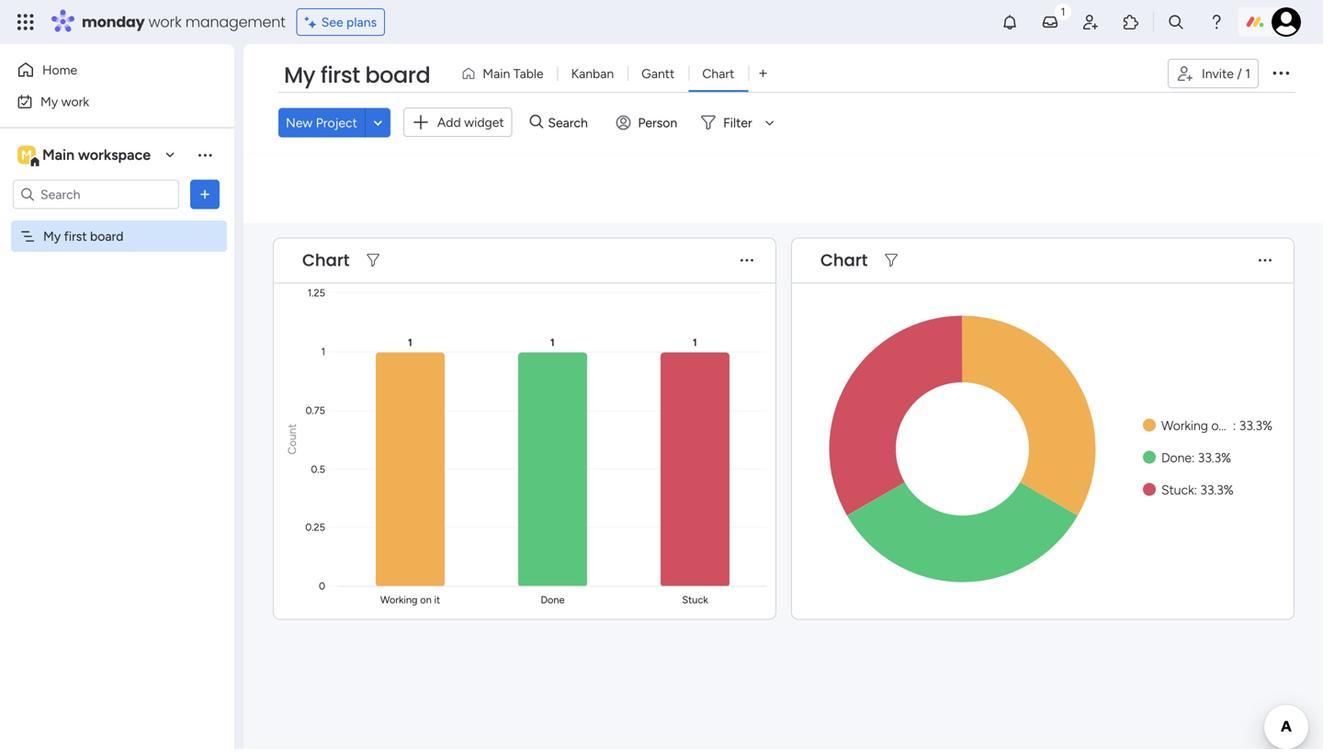 Task type: locate. For each thing, give the bounding box(es) containing it.
inbox image
[[1042, 13, 1060, 31]]

33.3% down working on it : 33.3%
[[1199, 450, 1232, 466]]

option
[[0, 220, 234, 223]]

board inside 'field'
[[365, 60, 430, 91]]

home
[[42, 62, 77, 78]]

gantt
[[642, 66, 675, 81]]

0 horizontal spatial board
[[90, 228, 124, 244]]

apps image
[[1123, 13, 1141, 31]]

main inside button
[[483, 66, 510, 81]]

my first board
[[284, 60, 430, 91], [43, 228, 124, 244]]

1 v2 funnel image from the left
[[367, 254, 380, 267]]

first
[[321, 60, 360, 91], [64, 228, 87, 244]]

2 horizontal spatial chart
[[821, 249, 868, 272]]

chart
[[703, 66, 735, 81], [302, 249, 350, 272], [821, 249, 868, 272]]

v2 search image
[[530, 112, 544, 133]]

work inside button
[[61, 94, 89, 109]]

filter
[[724, 115, 753, 130]]

1 horizontal spatial chart
[[703, 66, 735, 81]]

0 horizontal spatial more dots image
[[741, 254, 754, 267]]

my down 'search in workspace' field
[[43, 228, 61, 244]]

Search in workspace field
[[39, 184, 154, 205]]

on
[[1212, 418, 1227, 433]]

0 horizontal spatial chart
[[302, 249, 350, 272]]

1 horizontal spatial main
[[483, 66, 510, 81]]

1 more dots image from the left
[[741, 254, 754, 267]]

working on it : 33.3%
[[1162, 418, 1273, 433]]

1 vertical spatial main
[[42, 146, 75, 164]]

new project button
[[279, 108, 365, 137]]

board
[[365, 60, 430, 91], [90, 228, 124, 244]]

33.3% right it
[[1240, 418, 1273, 433]]

0 vertical spatial work
[[149, 11, 182, 32]]

see plans button
[[297, 8, 385, 36]]

stuck : 33.3%
[[1162, 482, 1234, 498]]

: up stuck : 33.3%
[[1192, 450, 1195, 466]]

0 vertical spatial my first board
[[284, 60, 430, 91]]

33.3%
[[1240, 418, 1273, 433], [1199, 450, 1232, 466], [1201, 482, 1234, 498]]

1 horizontal spatial my first board
[[284, 60, 430, 91]]

board down 'search in workspace' field
[[90, 228, 124, 244]]

arrow down image
[[759, 111, 781, 134]]

chart for second v2 funnel icon from the right
[[302, 249, 350, 272]]

my down home
[[40, 94, 58, 109]]

2 vertical spatial :
[[1195, 482, 1198, 498]]

main table button
[[454, 59, 558, 88]]

main
[[483, 66, 510, 81], [42, 146, 75, 164]]

my work button
[[11, 87, 198, 116]]

: for done : 33.3%
[[1192, 450, 1195, 466]]

1 horizontal spatial first
[[321, 60, 360, 91]]

stuck
[[1162, 482, 1195, 498]]

0 horizontal spatial first
[[64, 228, 87, 244]]

main right workspace image on the top left of the page
[[42, 146, 75, 164]]

options image
[[196, 185, 214, 204]]

first inside 'field'
[[321, 60, 360, 91]]

my first board inside list box
[[43, 228, 124, 244]]

1 horizontal spatial work
[[149, 11, 182, 32]]

1 vertical spatial my
[[40, 94, 58, 109]]

1 vertical spatial first
[[64, 228, 87, 244]]

0 vertical spatial first
[[321, 60, 360, 91]]

33.3% for stuck : 33.3%
[[1201, 482, 1234, 498]]

work
[[149, 11, 182, 32], [61, 94, 89, 109]]

0 vertical spatial my
[[284, 60, 315, 91]]

search everything image
[[1168, 13, 1186, 31]]

0 vertical spatial board
[[365, 60, 430, 91]]

gantt button
[[628, 59, 689, 88]]

1 horizontal spatial more dots image
[[1260, 254, 1272, 267]]

work for monday
[[149, 11, 182, 32]]

board inside list box
[[90, 228, 124, 244]]

angle down image
[[374, 116, 383, 129]]

v2 funnel image
[[367, 254, 380, 267], [886, 254, 898, 267]]

new
[[286, 115, 313, 130]]

first up project
[[321, 60, 360, 91]]

monday work management
[[82, 11, 286, 32]]

work right monday
[[149, 11, 182, 32]]

main content containing chart
[[244, 223, 1324, 749]]

1 vertical spatial work
[[61, 94, 89, 109]]

project
[[316, 115, 358, 130]]

main table
[[483, 66, 544, 81]]

1 horizontal spatial board
[[365, 60, 430, 91]]

0 vertical spatial main
[[483, 66, 510, 81]]

1 vertical spatial board
[[90, 228, 124, 244]]

more dots image for second v2 funnel icon from the left
[[1260, 254, 1272, 267]]

main workspace
[[42, 146, 151, 164]]

0 horizontal spatial v2 funnel image
[[367, 254, 380, 267]]

monday
[[82, 11, 145, 32]]

2 vertical spatial 33.3%
[[1201, 482, 1234, 498]]

0 vertical spatial 33.3%
[[1240, 418, 1273, 433]]

first down 'search in workspace' field
[[64, 228, 87, 244]]

1 vertical spatial my first board
[[43, 228, 124, 244]]

main inside the workspace selection element
[[42, 146, 75, 164]]

1 vertical spatial 33.3%
[[1199, 450, 1232, 466]]

0 horizontal spatial main
[[42, 146, 75, 164]]

my first board up project
[[284, 60, 430, 91]]

33.3% down done : 33.3%
[[1201, 482, 1234, 498]]

: right "on"
[[1234, 418, 1237, 433]]

2 more dots image from the left
[[1260, 254, 1272, 267]]

board up angle down icon
[[365, 60, 430, 91]]

work down home
[[61, 94, 89, 109]]

1 image
[[1055, 1, 1072, 22]]

add widget button
[[403, 108, 513, 137]]

more dots image
[[741, 254, 754, 267], [1260, 254, 1272, 267]]

2 vertical spatial my
[[43, 228, 61, 244]]

main content
[[244, 223, 1324, 749]]

invite / 1 button
[[1168, 59, 1260, 88]]

first inside list box
[[64, 228, 87, 244]]

plans
[[347, 14, 377, 30]]

0 horizontal spatial my first board
[[43, 228, 124, 244]]

invite members image
[[1082, 13, 1100, 31]]

management
[[185, 11, 286, 32]]

main left table
[[483, 66, 510, 81]]

my up new
[[284, 60, 315, 91]]

done
[[1162, 450, 1192, 466]]

1 vertical spatial :
[[1192, 450, 1195, 466]]

john smith image
[[1272, 7, 1302, 37]]

my
[[284, 60, 315, 91], [40, 94, 58, 109], [43, 228, 61, 244]]

done : 33.3%
[[1162, 450, 1232, 466]]

0 horizontal spatial work
[[61, 94, 89, 109]]

my inside button
[[40, 94, 58, 109]]

my first board down 'search in workspace' field
[[43, 228, 124, 244]]

: down done : 33.3%
[[1195, 482, 1198, 498]]

:
[[1234, 418, 1237, 433], [1192, 450, 1195, 466], [1195, 482, 1198, 498]]

add view image
[[760, 67, 767, 80]]

1 horizontal spatial v2 funnel image
[[886, 254, 898, 267]]

my inside 'field'
[[284, 60, 315, 91]]

my work
[[40, 94, 89, 109]]

widget
[[464, 114, 504, 130]]

main for main table
[[483, 66, 510, 81]]



Task type: vqa. For each thing, say whether or not it's contained in the screenshot.
the top board
yes



Task type: describe. For each thing, give the bounding box(es) containing it.
invite / 1
[[1202, 66, 1251, 81]]

: for stuck : 33.3%
[[1195, 482, 1198, 498]]

help image
[[1208, 13, 1226, 31]]

kanban button
[[558, 59, 628, 88]]

options image
[[1271, 61, 1293, 83]]

my first board list box
[[0, 217, 234, 500]]

see
[[322, 14, 343, 30]]

2 v2 funnel image from the left
[[886, 254, 898, 267]]

filter button
[[694, 108, 781, 137]]

chart inside button
[[703, 66, 735, 81]]

table
[[514, 66, 544, 81]]

invite
[[1202, 66, 1235, 81]]

notifications image
[[1001, 13, 1020, 31]]

workspace options image
[[196, 145, 214, 164]]

it
[[1230, 418, 1237, 433]]

new project
[[286, 115, 358, 130]]

select product image
[[17, 13, 35, 31]]

workspace selection element
[[17, 144, 154, 168]]

work for my
[[61, 94, 89, 109]]

person button
[[609, 108, 689, 137]]

home button
[[11, 55, 198, 85]]

workspace image
[[17, 145, 36, 165]]

m
[[21, 147, 32, 163]]

My first board field
[[279, 60, 435, 91]]

more dots image for second v2 funnel icon from the right
[[741, 254, 754, 267]]

33.3% for done : 33.3%
[[1199, 450, 1232, 466]]

Search field
[[544, 110, 599, 135]]

working
[[1162, 418, 1209, 433]]

person
[[638, 115, 678, 130]]

main for main workspace
[[42, 146, 75, 164]]

my inside list box
[[43, 228, 61, 244]]

1
[[1246, 66, 1251, 81]]

my first board inside 'field'
[[284, 60, 430, 91]]

0 vertical spatial :
[[1234, 418, 1237, 433]]

/
[[1238, 66, 1243, 81]]

see plans
[[322, 14, 377, 30]]

add
[[438, 114, 461, 130]]

workspace
[[78, 146, 151, 164]]

chart for second v2 funnel icon from the left
[[821, 249, 868, 272]]

kanban
[[572, 66, 614, 81]]

chart button
[[689, 59, 749, 88]]

add widget
[[438, 114, 504, 130]]



